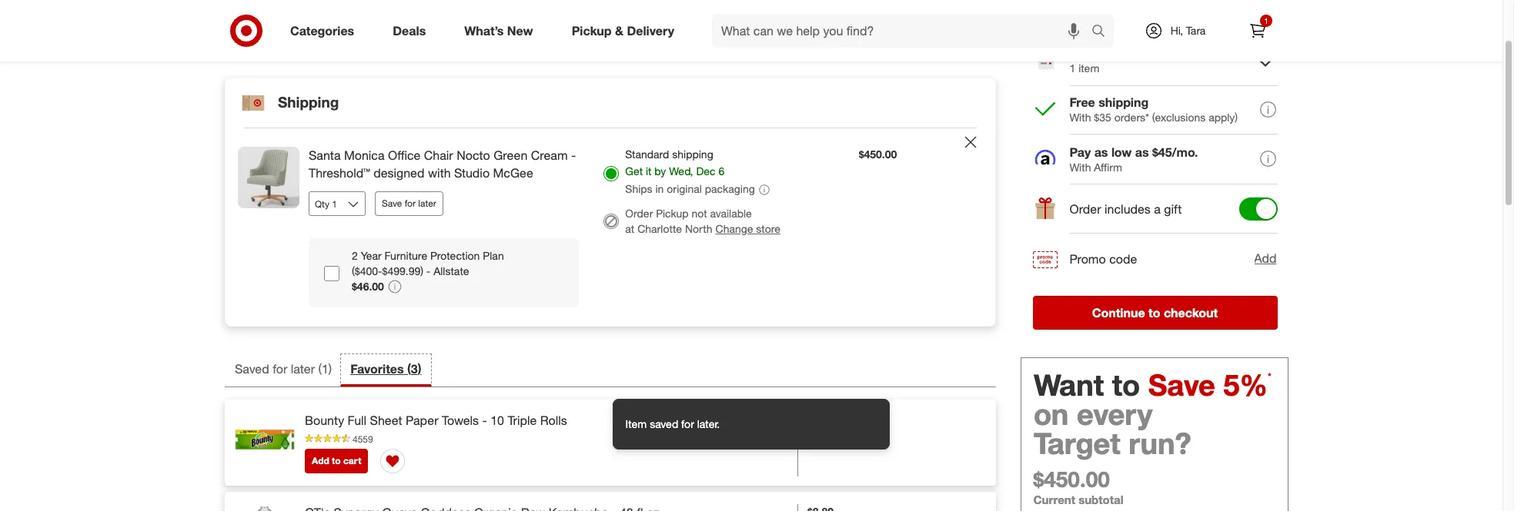 Task type: describe. For each thing, give the bounding box(es) containing it.
current
[[1034, 493, 1076, 508]]

ships in original packaging
[[625, 183, 758, 196]]

what's new link
[[451, 14, 552, 48]]

2 vertical spatial for
[[682, 418, 695, 431]]

hi, tara
[[1171, 24, 1206, 37]]

north
[[685, 222, 713, 236]]

pay
[[1070, 145, 1091, 160]]

search button
[[1085, 14, 1122, 51]]

item
[[626, 418, 647, 431]]

search
[[1085, 24, 1122, 40]]

designed
[[374, 166, 425, 181]]

packaging
[[705, 183, 755, 196]]

bounty full sheet paper towels - 10 triple rolls list item
[[225, 400, 996, 486]]

saved
[[650, 418, 679, 431]]

promo
[[1070, 252, 1106, 267]]

with inside free shipping with $35 orders* (exclusions apply)
[[1070, 111, 1092, 124]]

promo code
[[1070, 252, 1138, 267]]

1 vertical spatial save
[[1148, 368, 1215, 403]]

4559
[[353, 434, 373, 446]]

want
[[1034, 368, 1104, 403]]

10
[[491, 413, 504, 429]]

low
[[1112, 145, 1132, 160]]

$499.99)
[[382, 265, 423, 278]]

add for add to cart
[[312, 456, 329, 467]]

- for $499.99)
[[426, 265, 431, 278]]

5%
[[1224, 368, 1268, 403]]

save for later button
[[375, 192, 443, 216]]

favorites
[[350, 362, 404, 377]]

santa
[[309, 148, 341, 164]]

2 as from the left
[[1136, 145, 1149, 160]]

threshold™
[[309, 166, 370, 181]]

apply)
[[1209, 111, 1238, 124]]

save inside 'button'
[[382, 198, 402, 209]]

affirm
[[1095, 161, 1123, 174]]

on every target run?
[[1034, 397, 1191, 462]]

deals
[[393, 23, 426, 38]]

delivery
[[627, 23, 674, 38]]

dec
[[696, 165, 716, 178]]

on
[[1034, 397, 1069, 432]]

at
[[625, 222, 635, 236]]

orders*
[[1115, 111, 1150, 124]]

pickup inside "order pickup not available at charlotte north change store"
[[656, 207, 689, 220]]

order inside "order pickup not available at charlotte north change store"
[[625, 207, 653, 220]]

every
[[1077, 397, 1153, 432]]

hi,
[[1171, 24, 1183, 37]]

santa monica office chair nocto green cream - threshold&#8482; designed with studio mcgee image
[[238, 147, 299, 209]]

pickup & delivery
[[572, 23, 674, 38]]

3
[[411, 362, 418, 377]]

item saved for later.
[[626, 418, 720, 431]]

cart item ready to fulfill group
[[226, 129, 995, 326]]

code
[[1110, 252, 1138, 267]]

pickup & delivery link
[[559, 14, 694, 48]]

- inside the bounty full sheet paper towels - 10 triple rolls link
[[482, 413, 487, 429]]

order pickup not available at charlotte north change store
[[625, 207, 781, 236]]

6
[[719, 165, 725, 178]]

1 ) from the left
[[329, 362, 332, 377]]

paper
[[406, 413, 438, 429]]

standard shipping get it by wed, dec 6
[[625, 148, 725, 178]]

1 item button
[[1033, 36, 1278, 85]]

ships
[[625, 183, 652, 196]]

later for saved for later ( 1 )
[[291, 362, 315, 377]]

it
[[646, 165, 652, 178]]

a
[[1155, 202, 1161, 217]]

change
[[716, 222, 753, 236]]

pay as low as $45/mo. with affirm
[[1070, 145, 1199, 174]]

chair
[[424, 148, 453, 164]]

with inside 'pay as low as $45/mo. with affirm'
[[1070, 161, 1092, 174]]

triple
[[508, 413, 537, 429]]

What can we help you find? suggestions appear below search field
[[712, 14, 1095, 48]]

subtotal inside $450.00 current subtotal
[[1079, 493, 1124, 508]]

categories link
[[277, 14, 374, 48]]

$450.00 subtotal
[[234, 37, 347, 55]]

$46.00
[[352, 280, 384, 293]]

for for save
[[405, 198, 416, 209]]

2 ) from the left
[[418, 362, 421, 377]]

*
[[1268, 371, 1272, 382]]

bounty full sheet paper towels - 10 triple rolls image
[[234, 409, 296, 471]]

2 year furniture protection plan ($400-$499.99) - allstate
[[352, 249, 504, 278]]

1 right the tara
[[1264, 16, 1268, 25]]

order includes a gift
[[1070, 202, 1182, 217]]

to for want
[[1112, 368, 1140, 403]]

towels
[[442, 413, 479, 429]]

store
[[756, 222, 781, 236]]

- for cream
[[571, 148, 576, 164]]

bounty
[[305, 413, 344, 429]]

categories
[[290, 23, 354, 38]]

0 vertical spatial pickup
[[572, 23, 612, 38]]

free
[[1070, 94, 1096, 110]]

continue to checkout button
[[1033, 296, 1278, 330]]

checkout
[[1164, 305, 1218, 321]]

full
[[348, 413, 367, 429]]

includes
[[1105, 202, 1151, 217]]

none radio inside cart item ready to fulfill group
[[604, 166, 619, 181]]

santa monica office chair nocto green cream - threshold™ designed with studio mcgee link
[[309, 147, 579, 183]]

protection
[[430, 249, 480, 263]]



Task type: locate. For each thing, give the bounding box(es) containing it.
1 with from the top
[[1070, 111, 1092, 124]]

- inside santa monica office chair nocto green cream - threshold™ designed with studio mcgee
[[571, 148, 576, 164]]

later inside 'button'
[[418, 198, 436, 209]]

subtotal
[[290, 37, 347, 55], [1079, 493, 1124, 508]]

available
[[710, 207, 752, 220]]

2 horizontal spatial for
[[682, 418, 695, 431]]

1 item inside 1 item dropdown button
[[1070, 61, 1100, 74]]

save for later
[[382, 198, 436, 209]]

tara
[[1186, 24, 1206, 37]]

1 vertical spatial add
[[312, 456, 329, 467]]

( up the bounty
[[318, 362, 322, 377]]

None radio
[[604, 166, 619, 181]]

) right favorites
[[418, 362, 421, 377]]

gift
[[1165, 202, 1182, 217]]

favorites ( 3 )
[[350, 362, 421, 377]]

shipping
[[1099, 94, 1149, 110], [672, 148, 713, 161]]

nocto
[[457, 148, 490, 164]]

shipping
[[278, 93, 339, 110]]

bounty full sheet paper towels - 10 triple rolls
[[305, 413, 567, 429]]

add to cart button
[[305, 449, 368, 474]]

1 horizontal spatial 1 item
[[1070, 61, 1100, 74]]

as right low
[[1136, 145, 1149, 160]]

shipping up the orders*
[[1099, 94, 1149, 110]]

1 vertical spatial -
[[426, 265, 431, 278]]

with down pay
[[1070, 161, 1092, 174]]

with down free
[[1070, 111, 1092, 124]]

order left 'includes'
[[1070, 202, 1102, 217]]

2 horizontal spatial $450.00
[[1034, 466, 1110, 493]]

target
[[1034, 426, 1121, 462]]

1 horizontal spatial )
[[418, 362, 421, 377]]

1 vertical spatial $450.00
[[859, 148, 897, 161]]

to left cart at the left bottom of page
[[332, 456, 341, 467]]

0 vertical spatial -
[[571, 148, 576, 164]]

1 horizontal spatial to
[[1112, 368, 1140, 403]]

continue to checkout
[[1093, 305, 1218, 321]]

for
[[405, 198, 416, 209], [273, 362, 287, 377], [682, 418, 695, 431]]

$45/mo.
[[1153, 145, 1199, 160]]

0 horizontal spatial 1 item
[[361, 37, 403, 55]]

continue
[[1093, 305, 1146, 321]]

add inside button
[[312, 456, 329, 467]]

1 vertical spatial for
[[273, 362, 287, 377]]

save up run?
[[1148, 368, 1215, 403]]

0 horizontal spatial as
[[1095, 145, 1108, 160]]

$450.00
[[234, 37, 286, 55], [859, 148, 897, 161], [1034, 466, 1110, 493]]

2 horizontal spatial to
[[1149, 305, 1161, 321]]

0 horizontal spatial subtotal
[[290, 37, 347, 55]]

1 vertical spatial shipping
[[672, 148, 713, 161]]

2 with from the top
[[1070, 161, 1092, 174]]

1 vertical spatial 1 item
[[1070, 61, 1100, 74]]

list item
[[225, 493, 996, 512]]

2 vertical spatial -
[[482, 413, 487, 429]]

0 horizontal spatial to
[[332, 456, 341, 467]]

add for add
[[1255, 251, 1277, 267]]

for left later.
[[682, 418, 695, 431]]

- right "cream"
[[571, 148, 576, 164]]

1 up the bounty
[[322, 362, 329, 377]]

to inside list item
[[332, 456, 341, 467]]

year
[[361, 249, 382, 263]]

cart
[[234, 2, 281, 29]]

with
[[428, 166, 451, 181]]

original
[[667, 183, 702, 196]]

-
[[571, 148, 576, 164], [426, 265, 431, 278], [482, 413, 487, 429]]

later for save for later
[[418, 198, 436, 209]]

$450.00 for $450.00 current subtotal
[[1034, 466, 1110, 493]]

later right saved
[[291, 362, 315, 377]]

0 horizontal spatial add
[[312, 456, 329, 467]]

charlotte
[[638, 222, 682, 236]]

1 item
[[361, 37, 403, 55], [1070, 61, 1100, 74]]

to for add
[[332, 456, 341, 467]]

order up at
[[625, 207, 653, 220]]

item up free
[[1079, 61, 1100, 74]]

item inside dropdown button
[[1079, 61, 1100, 74]]

$450.00 inside cart item ready to fulfill group
[[859, 148, 897, 161]]

order for order includes a gift
[[1070, 202, 1102, 217]]

0 vertical spatial 1 item
[[361, 37, 403, 55]]

saved for later ( 1 )
[[235, 362, 332, 377]]

affirm image
[[1033, 148, 1058, 172], [1035, 150, 1056, 165]]

for right saved
[[273, 362, 287, 377]]

$35
[[1095, 111, 1112, 124]]

furniture
[[385, 249, 427, 263]]

0 vertical spatial for
[[405, 198, 416, 209]]

1 vertical spatial to
[[1112, 368, 1140, 403]]

0 horizontal spatial save
[[382, 198, 402, 209]]

$450.00 current subtotal
[[1034, 466, 1124, 508]]

by
[[655, 165, 666, 178]]

add inside add button
[[1255, 251, 1277, 267]]

mcgee
[[493, 166, 533, 181]]

studio
[[454, 166, 490, 181]]

for for saved
[[273, 362, 287, 377]]

&
[[615, 23, 624, 38]]

0 horizontal spatial item
[[373, 37, 403, 55]]

1 up free
[[1070, 61, 1076, 74]]

1 vertical spatial item
[[1079, 61, 1100, 74]]

0 horizontal spatial -
[[426, 265, 431, 278]]

1 horizontal spatial add
[[1255, 251, 1277, 267]]

2 vertical spatial to
[[332, 456, 341, 467]]

1 vertical spatial pickup
[[656, 207, 689, 220]]

shipping inside free shipping with $35 orders* (exclusions apply)
[[1099, 94, 1149, 110]]

2 ( from the left
[[407, 362, 411, 377]]

rolls
[[540, 413, 567, 429]]

standard
[[625, 148, 669, 161]]

0 vertical spatial add
[[1255, 251, 1277, 267]]

to for continue
[[1149, 305, 1161, 321]]

0 horizontal spatial shipping
[[672, 148, 713, 161]]

subtotal up shipping
[[290, 37, 347, 55]]

1 item up free
[[1070, 61, 1100, 74]]

( right favorites
[[407, 362, 411, 377]]

bounty full sheet paper towels - 10 triple rolls link
[[305, 413, 567, 430]]

for inside 'button'
[[405, 198, 416, 209]]

0 horizontal spatial for
[[273, 362, 287, 377]]

pickup up "charlotte"
[[656, 207, 689, 220]]

$450.00 for $450.00
[[859, 148, 897, 161]]

shipping for standard
[[672, 148, 713, 161]]

0 vertical spatial later
[[418, 198, 436, 209]]

saved
[[235, 362, 269, 377]]

santa monica office chair nocto green cream - threshold™ designed with studio mcgee
[[309, 148, 576, 181]]

(
[[318, 362, 322, 377], [407, 362, 411, 377]]

shipping for free
[[1099, 94, 1149, 110]]

shipping up wed,
[[672, 148, 713, 161]]

0 horizontal spatial (
[[318, 362, 322, 377]]

later.
[[698, 418, 720, 431]]

order left search
[[1033, 8, 1081, 29]]

allstate
[[434, 265, 469, 278]]

sheet
[[370, 413, 402, 429]]

in
[[655, 183, 664, 196]]

1 horizontal spatial shipping
[[1099, 94, 1149, 110]]

($400-
[[352, 265, 382, 278]]

$450.00 for $450.00 subtotal
[[234, 37, 286, 55]]

- left 10 on the bottom left
[[482, 413, 487, 429]]

- inside 2 year furniture protection plan ($400-$499.99) - allstate
[[426, 265, 431, 278]]

1 vertical spatial with
[[1070, 161, 1092, 174]]

as
[[1095, 145, 1108, 160], [1136, 145, 1149, 160]]

to
[[1149, 305, 1161, 321], [1112, 368, 1140, 403], [332, 456, 341, 467]]

0 vertical spatial shipping
[[1099, 94, 1149, 110]]

0 vertical spatial $450.00
[[234, 37, 286, 55]]

1 vertical spatial subtotal
[[1079, 493, 1124, 508]]

pickup
[[572, 23, 612, 38], [656, 207, 689, 220]]

pickup left &
[[572, 23, 612, 38]]

2 horizontal spatial -
[[571, 148, 576, 164]]

add to cart
[[312, 456, 361, 467]]

2
[[352, 249, 358, 263]]

what's
[[464, 23, 504, 38]]

) left favorites
[[329, 362, 332, 377]]

summary
[[1086, 8, 1165, 29]]

1 horizontal spatial for
[[405, 198, 416, 209]]

2 vertical spatial $450.00
[[1034, 466, 1110, 493]]

1 horizontal spatial (
[[407, 362, 411, 377]]

$450.00 inside $450.00 current subtotal
[[1034, 466, 1110, 493]]

1 as from the left
[[1095, 145, 1108, 160]]

1 vertical spatial later
[[291, 362, 315, 377]]

0 vertical spatial item
[[373, 37, 403, 55]]

with
[[1070, 111, 1092, 124], [1070, 161, 1092, 174]]

0 vertical spatial with
[[1070, 111, 1092, 124]]

1 horizontal spatial subtotal
[[1079, 493, 1124, 508]]

later down with
[[418, 198, 436, 209]]

1
[[1264, 16, 1268, 25], [361, 37, 369, 55], [1070, 61, 1076, 74], [322, 362, 329, 377]]

want to save 5% *
[[1034, 368, 1272, 403]]

for down designed
[[405, 198, 416, 209]]

0 horizontal spatial $450.00
[[234, 37, 286, 55]]

order for order summary
[[1033, 8, 1081, 29]]

1 inside dropdown button
[[1070, 61, 1076, 74]]

1 horizontal spatial -
[[482, 413, 487, 429]]

1 right 'categories'
[[361, 37, 369, 55]]

0 horizontal spatial pickup
[[572, 23, 612, 38]]

0 vertical spatial save
[[382, 198, 402, 209]]

(exclusions
[[1153, 111, 1206, 124]]

- left allstate
[[426, 265, 431, 278]]

monica
[[344, 148, 385, 164]]

0 horizontal spatial )
[[329, 362, 332, 377]]

shipping inside standard shipping get it by wed, dec 6
[[672, 148, 713, 161]]

wed,
[[669, 165, 693, 178]]

1 item right 'categories'
[[361, 37, 403, 55]]

0 horizontal spatial later
[[291, 362, 315, 377]]

1 ( from the left
[[318, 362, 322, 377]]

to right want
[[1112, 368, 1140, 403]]

new
[[507, 23, 533, 38]]

save down designed
[[382, 198, 402, 209]]

subtotal right current
[[1079, 493, 1124, 508]]

1 link
[[1241, 14, 1275, 48]]

1 horizontal spatial later
[[418, 198, 436, 209]]

not available radio
[[604, 214, 619, 229]]

not
[[692, 207, 707, 220]]

1 horizontal spatial $450.00
[[859, 148, 897, 161]]

1 horizontal spatial item
[[1079, 61, 1100, 74]]

cream
[[531, 148, 568, 164]]

deals link
[[380, 14, 445, 48]]

as up affirm
[[1095, 145, 1108, 160]]

item right 'categories'
[[373, 37, 403, 55]]

0 vertical spatial to
[[1149, 305, 1161, 321]]

1 horizontal spatial pickup
[[656, 207, 689, 220]]

office
[[388, 148, 421, 164]]

to right continue at the right of page
[[1149, 305, 1161, 321]]

Service plan checkbox
[[324, 266, 339, 281]]

run?
[[1129, 426, 1191, 462]]

order summary
[[1033, 8, 1165, 29]]

1 horizontal spatial as
[[1136, 145, 1149, 160]]

0 vertical spatial subtotal
[[290, 37, 347, 55]]

1 horizontal spatial save
[[1148, 368, 1215, 403]]



Task type: vqa. For each thing, say whether or not it's contained in the screenshot.
me
no



